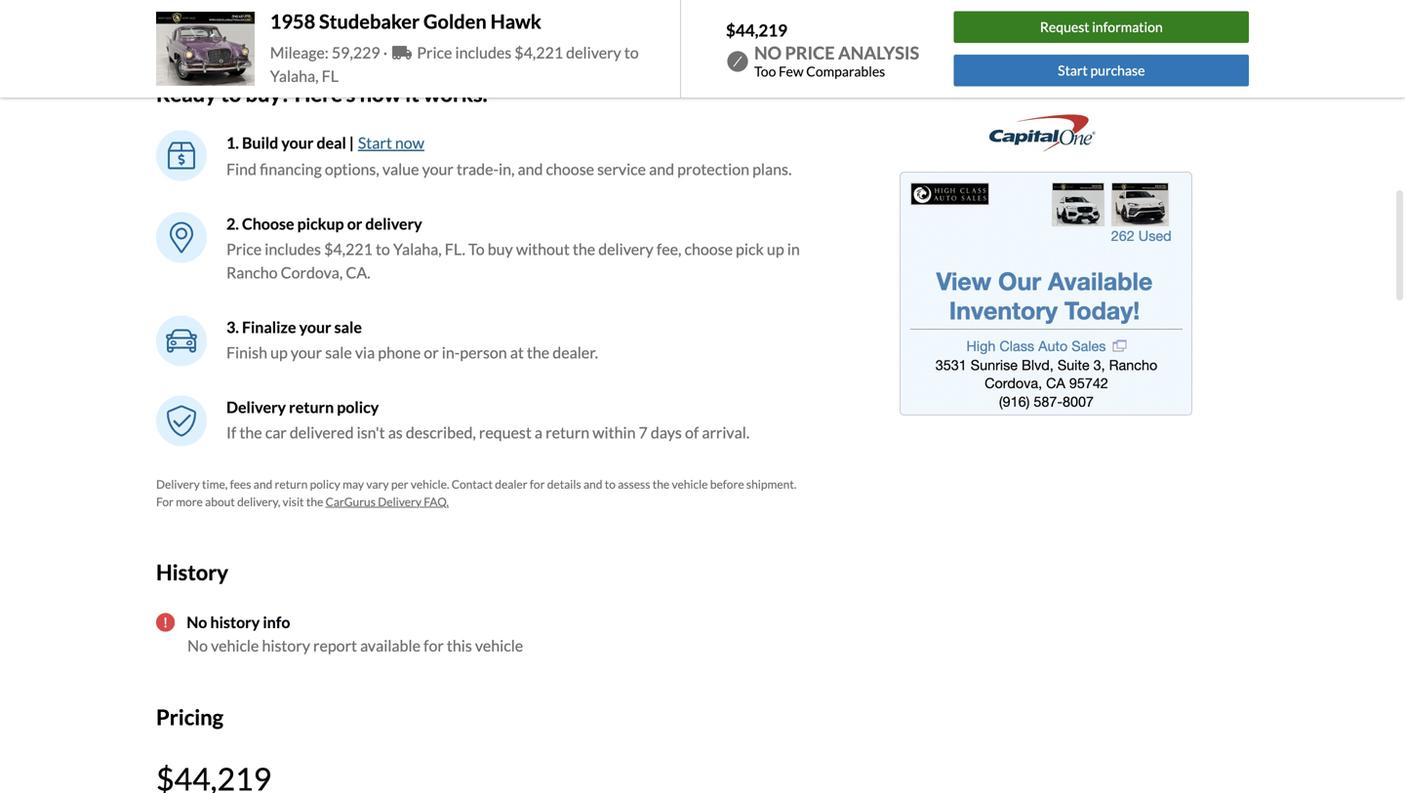 Task type: vqa. For each thing, say whether or not it's contained in the screenshot.
GOOD associated with $10,999
no



Task type: describe. For each thing, give the bounding box(es) containing it.
dealer.
[[553, 343, 598, 362]]

choose
[[242, 214, 294, 233]]

no history info
[[187, 613, 290, 632]]

3.
[[226, 317, 239, 336]]

in-
[[442, 343, 460, 362]]

and right the in,
[[518, 159, 543, 178]]

it
[[405, 81, 419, 106]]

described,
[[406, 423, 476, 442]]

much
[[1020, 25, 1059, 44]]

fl
[[322, 66, 339, 85]]

arrival.
[[702, 423, 750, 442]]

in,
[[499, 159, 515, 178]]

qualify
[[929, 57, 970, 73]]

via
[[355, 343, 375, 362]]

price
[[785, 42, 835, 63]]

2.
[[226, 214, 239, 233]]

a
[[535, 423, 543, 442]]

deal
[[317, 133, 346, 152]]

no price analysis too few comparables
[[754, 42, 919, 80]]

delivery for delivery return policy if the car delivered isn't as described, request a return within 7 days of arrival.
[[226, 397, 286, 416]]

now
[[395, 133, 424, 152]]

value
[[382, 159, 419, 178]]

your right the value
[[422, 159, 454, 178]]

request
[[1040, 19, 1089, 35]]

price includes $4,221 delivery to yalaha, fl
[[270, 43, 639, 85]]

financing inside pre-qualify for financing without impacting your credit score.
[[993, 57, 1047, 73]]

service
[[597, 159, 646, 178]]

golden
[[423, 10, 487, 33]]

mileage:
[[270, 43, 329, 62]]

0 horizontal spatial history
[[210, 613, 260, 632]]

dealer
[[495, 477, 527, 491]]

vehicle.
[[411, 477, 449, 491]]

analysis
[[838, 42, 919, 63]]

cargurus delivery faq. link
[[326, 495, 449, 509]]

request information
[[1040, 19, 1163, 35]]

includes inside price includes $4,221 delivery to yalaha, fl
[[455, 43, 512, 62]]

you
[[1062, 25, 1088, 44]]

the inside 2. choose pickup or delivery price includes $4,221 to yalaha, fl. to buy without the delivery fee, choose pick up in rancho cordova, ca.
[[573, 239, 595, 258]]

to
[[468, 239, 485, 258]]

to inside 2. choose pickup or delivery price includes $4,221 to yalaha, fl. to buy without the delivery fee, choose pick up in rancho cordova, ca.
[[376, 239, 390, 258]]

if
[[226, 423, 236, 442]]

mileage: 59,229 ·
[[270, 43, 391, 62]]

plans.
[[752, 159, 792, 178]]

the right assess
[[653, 477, 670, 491]]

protection
[[677, 159, 749, 178]]

start now button
[[357, 130, 425, 155]]

start purchase
[[1058, 62, 1145, 78]]

for
[[156, 495, 174, 509]]

isn't
[[357, 423, 385, 442]]

no vehicle history report available for this vehicle
[[187, 636, 523, 655]]

includes inside 2. choose pickup or delivery price includes $4,221 to yalaha, fl. to buy without the delivery fee, choose pick up in rancho cordova, ca.
[[265, 239, 321, 258]]

shipment.
[[746, 477, 797, 491]]

choose inside 1. build your deal | start now find financing options, value your trade-in, and choose service and protection plans.
[[546, 159, 594, 178]]

within
[[593, 423, 636, 442]]

and right service
[[649, 159, 674, 178]]

afford?
[[1118, 25, 1168, 44]]

and right details
[[583, 477, 602, 491]]

|
[[349, 133, 354, 152]]

the right visit
[[306, 495, 323, 509]]

3. finalize your sale finish up your sale via phone or in-person at the dealer.
[[226, 317, 598, 362]]

fl.
[[445, 239, 465, 258]]

0 horizontal spatial how
[[360, 81, 401, 106]]

info
[[263, 613, 290, 632]]

1958
[[270, 10, 315, 33]]

request information button
[[954, 11, 1249, 43]]

2. choose pickup or delivery price includes $4,221 to yalaha, fl. to buy without the delivery fee, choose pick up in rancho cordova, ca.
[[226, 214, 800, 282]]

2 vertical spatial delivery
[[598, 239, 654, 258]]

delivery,
[[237, 495, 280, 509]]

ca.
[[346, 263, 370, 282]]

per
[[391, 477, 408, 491]]

1 vertical spatial sale
[[325, 343, 352, 362]]

cargurus
[[326, 495, 376, 509]]

policy inside delivery time, fees and return policy may vary per vehicle. contact dealer for details and to assess the vehicle before shipment. for more about delivery, visit the
[[310, 477, 340, 491]]

comparables
[[806, 63, 885, 80]]

to inside price includes $4,221 delivery to yalaha, fl
[[624, 43, 639, 62]]

$4,221 inside 2. choose pickup or delivery price includes $4,221 to yalaha, fl. to buy without the delivery fee, choose pick up in rancho cordova, ca.
[[324, 239, 373, 258]]

hawk
[[490, 10, 541, 33]]

yalaha, inside 2. choose pickup or delivery price includes $4,221 to yalaha, fl. to buy without the delivery fee, choose pick up in rancho cordova, ca.
[[393, 239, 442, 258]]

cordova,
[[281, 263, 343, 282]]

for inside pre-qualify for financing without impacting your credit score.
[[973, 57, 990, 73]]

cargurus delivery faq.
[[326, 495, 449, 509]]

your down finalize
[[291, 343, 322, 362]]

delivered
[[290, 423, 354, 442]]

7
[[639, 423, 648, 442]]

too
[[754, 63, 776, 80]]

time,
[[202, 477, 228, 491]]

pickup
[[297, 214, 344, 233]]

up inside 2. choose pickup or delivery price includes $4,221 to yalaha, fl. to buy without the delivery fee, choose pick up in rancho cordova, ca.
[[767, 239, 784, 258]]

find
[[226, 159, 257, 178]]

about
[[205, 495, 235, 509]]

or inside 2. choose pickup or delivery price includes $4,221 to yalaha, fl. to buy without the delivery fee, choose pick up in rancho cordova, ca.
[[347, 214, 362, 233]]

rancho
[[226, 263, 278, 282]]

transmission: manual
[[156, 13, 306, 32]]

build
[[242, 133, 278, 152]]

price inside 2. choose pickup or delivery price includes $4,221 to yalaha, fl. to buy without the delivery fee, choose pick up in rancho cordova, ca.
[[226, 239, 262, 258]]

of
[[685, 423, 699, 442]]

buy?
[[245, 81, 290, 106]]

59,229
[[332, 43, 380, 62]]



Task type: locate. For each thing, give the bounding box(es) containing it.
for left this
[[424, 636, 444, 655]]

1 horizontal spatial history
[[262, 636, 310, 655]]

without up the 'score.'
[[1050, 57, 1097, 73]]

0 vertical spatial yalaha,
[[270, 66, 319, 85]]

sale left via
[[325, 343, 352, 362]]

yalaha, left fl.
[[393, 239, 442, 258]]

finish
[[226, 343, 267, 362]]

policy up isn't
[[337, 397, 379, 416]]

$4,221
[[515, 43, 563, 62], [324, 239, 373, 258]]

as
[[388, 423, 403, 442]]

choose
[[546, 159, 594, 178], [684, 239, 733, 258]]

history down info
[[262, 636, 310, 655]]

1 horizontal spatial choose
[[684, 239, 733, 258]]

delivery inside delivery return policy if the car delivered isn't as described, request a return within 7 days of arrival.
[[226, 397, 286, 416]]

car
[[265, 423, 287, 442]]

1 horizontal spatial $4,221
[[515, 43, 563, 62]]

purchase
[[1090, 62, 1145, 78]]

phone
[[378, 343, 421, 362]]

0 vertical spatial includes
[[455, 43, 512, 62]]

or right pickup
[[347, 214, 362, 233]]

to
[[624, 43, 639, 62], [221, 81, 241, 106], [376, 239, 390, 258], [605, 477, 616, 491]]

start right |
[[358, 133, 392, 152]]

yalaha, down the mileage:
[[270, 66, 319, 85]]

0 vertical spatial no
[[187, 613, 207, 632]]

1 vertical spatial yalaha,
[[393, 239, 442, 258]]

1 vertical spatial how
[[360, 81, 401, 106]]

$4,221 up ca.
[[324, 239, 373, 258]]

1 vertical spatial policy
[[310, 477, 340, 491]]

0 horizontal spatial financing
[[260, 159, 322, 178]]

price right truck moving image
[[417, 43, 452, 62]]

pick
[[736, 239, 764, 258]]

vehicle left "before"
[[672, 477, 708, 491]]

0 vertical spatial without
[[1050, 57, 1097, 73]]

1 vertical spatial financing
[[260, 159, 322, 178]]

·
[[383, 43, 388, 62]]

$44,219
[[726, 20, 787, 40]]

yalaha, inside price includes $4,221 delivery to yalaha, fl
[[270, 66, 319, 85]]

choose left service
[[546, 159, 594, 178]]

delivery return policy if the car delivered isn't as described, request a return within 7 days of arrival.
[[226, 397, 750, 442]]

sale
[[334, 317, 362, 336], [325, 343, 352, 362]]

1 vertical spatial for
[[530, 477, 545, 491]]

1 vertical spatial delivery
[[365, 214, 422, 233]]

credit
[[1009, 77, 1045, 94]]

0 vertical spatial up
[[767, 239, 784, 258]]

2 horizontal spatial vehicle
[[672, 477, 708, 491]]

financing up "credit"
[[993, 57, 1047, 73]]

2 vertical spatial return
[[275, 477, 308, 491]]

vehicle
[[672, 477, 708, 491], [211, 636, 259, 655], [475, 636, 523, 655]]

no
[[754, 42, 782, 63]]

0 vertical spatial for
[[973, 57, 990, 73]]

1 horizontal spatial or
[[424, 343, 439, 362]]

score.
[[1047, 77, 1083, 94]]

here's
[[294, 81, 356, 106]]

1958 studebaker golden hawk image
[[156, 12, 254, 86]]

0 horizontal spatial without
[[516, 239, 570, 258]]

vehicle right this
[[475, 636, 523, 655]]

return right a
[[546, 423, 590, 442]]

1 horizontal spatial financing
[[993, 57, 1047, 73]]

0 horizontal spatial yalaha,
[[270, 66, 319, 85]]

in
[[787, 239, 800, 258]]

finalize
[[242, 317, 296, 336]]

2 vertical spatial delivery
[[378, 495, 422, 509]]

0 horizontal spatial price
[[226, 239, 262, 258]]

policy inside delivery return policy if the car delivered isn't as described, request a return within 7 days of arrival.
[[337, 397, 379, 416]]

without
[[1050, 57, 1097, 73], [516, 239, 570, 258]]

history
[[156, 559, 228, 585]]

or left in-
[[424, 343, 439, 362]]

the right at
[[527, 343, 550, 362]]

1 horizontal spatial for
[[530, 477, 545, 491]]

financing
[[993, 57, 1047, 73], [260, 159, 322, 178]]

2 vertical spatial for
[[424, 636, 444, 655]]

truck moving image
[[392, 45, 412, 60]]

1 vertical spatial up
[[270, 343, 288, 362]]

without inside pre-qualify for financing without impacting your credit score.
[[1050, 57, 1097, 73]]

report
[[313, 636, 357, 655]]

and up delivery,
[[253, 477, 272, 491]]

1. build your deal | start now find financing options, value your trade-in, and choose service and protection plans.
[[226, 133, 792, 178]]

sale up via
[[334, 317, 362, 336]]

for
[[973, 57, 990, 73], [530, 477, 545, 491], [424, 636, 444, 655]]

delivery time, fees and return policy may vary per vehicle. contact dealer for details and to assess the vehicle before shipment. for more about delivery, visit the
[[156, 477, 797, 509]]

assess
[[618, 477, 650, 491]]

0 horizontal spatial includes
[[265, 239, 321, 258]]

0 vertical spatial start
[[1058, 62, 1088, 78]]

history left info
[[210, 613, 260, 632]]

buy
[[488, 239, 513, 258]]

may
[[343, 477, 364, 491]]

price
[[417, 43, 452, 62], [226, 239, 262, 258]]

price up rancho
[[226, 239, 262, 258]]

1 vertical spatial includes
[[265, 239, 321, 258]]

transmission:
[[156, 13, 249, 32]]

information
[[1092, 19, 1163, 35]]

can
[[1091, 25, 1115, 44]]

1 vertical spatial $4,221
[[324, 239, 373, 258]]

how
[[987, 25, 1017, 44], [360, 81, 401, 106]]

1 vertical spatial return
[[546, 423, 590, 442]]

1 vertical spatial delivery
[[156, 477, 200, 491]]

0 horizontal spatial delivery
[[156, 477, 200, 491]]

financing inside 1. build your deal | start now find financing options, value your trade-in, and choose service and protection plans.
[[260, 159, 322, 178]]

$4,221 inside price includes $4,221 delivery to yalaha, fl
[[515, 43, 563, 62]]

0 horizontal spatial for
[[424, 636, 444, 655]]

how right sure
[[987, 25, 1017, 44]]

delivery
[[566, 43, 621, 62], [365, 214, 422, 233], [598, 239, 654, 258]]

2 horizontal spatial delivery
[[378, 495, 422, 509]]

faq.
[[424, 495, 449, 509]]

0 horizontal spatial $4,221
[[324, 239, 373, 258]]

1 vertical spatial start
[[358, 133, 392, 152]]

0 vertical spatial $4,221
[[515, 43, 563, 62]]

without right the buy
[[516, 239, 570, 258]]

0 vertical spatial sale
[[334, 317, 362, 336]]

vehicle down no history info
[[211, 636, 259, 655]]

history
[[210, 613, 260, 632], [262, 636, 310, 655]]

or inside 3. finalize your sale finish up your sale via phone or in-person at the dealer.
[[424, 343, 439, 362]]

this
[[447, 636, 472, 655]]

1 horizontal spatial yalaha,
[[393, 239, 442, 258]]

delivery inside price includes $4,221 delivery to yalaha, fl
[[566, 43, 621, 62]]

up left in
[[767, 239, 784, 258]]

0 vertical spatial price
[[417, 43, 452, 62]]

0 vertical spatial financing
[[993, 57, 1047, 73]]

1 horizontal spatial start
[[1058, 62, 1088, 78]]

no right vdpalert icon
[[187, 613, 207, 632]]

1 horizontal spatial includes
[[455, 43, 512, 62]]

pricing
[[156, 705, 224, 730]]

the inside 3. finalize your sale finish up your sale via phone or in-person at the dealer.
[[527, 343, 550, 362]]

start inside 1. build your deal | start now find financing options, value your trade-in, and choose service and protection plans.
[[358, 133, 392, 152]]

more
[[176, 495, 203, 509]]

no for no history info
[[187, 613, 207, 632]]

vary
[[366, 477, 389, 491]]

up
[[767, 239, 784, 258], [270, 343, 288, 362]]

the inside delivery return policy if the car delivered isn't as described, request a return within 7 days of arrival.
[[239, 423, 262, 442]]

0 horizontal spatial up
[[270, 343, 288, 362]]

0 vertical spatial or
[[347, 214, 362, 233]]

0 vertical spatial delivery
[[566, 43, 621, 62]]

before
[[710, 477, 744, 491]]

request
[[479, 423, 532, 442]]

options,
[[325, 159, 379, 178]]

1 vertical spatial history
[[262, 636, 310, 655]]

fee,
[[657, 239, 681, 258]]

no down no history info
[[187, 636, 208, 655]]

the
[[573, 239, 595, 258], [527, 343, 550, 362], [239, 423, 262, 442], [653, 477, 670, 491], [306, 495, 323, 509]]

includes up cordova,
[[265, 239, 321, 258]]

start inside button
[[1058, 62, 1088, 78]]

how left it
[[360, 81, 401, 106]]

0 vertical spatial delivery
[[226, 397, 286, 416]]

available
[[360, 636, 421, 655]]

the right if
[[239, 423, 262, 442]]

1 vertical spatial no
[[187, 636, 208, 655]]

1.
[[226, 133, 239, 152]]

delivery inside delivery time, fees and return policy may vary per vehicle. contact dealer for details and to assess the vehicle before shipment. for more about delivery, visit the
[[156, 477, 200, 491]]

not
[[924, 25, 951, 44]]

return up "delivered"
[[289, 397, 334, 416]]

your inside pre-qualify for financing without impacting your credit score.
[[1161, 57, 1188, 73]]

1 vertical spatial without
[[516, 239, 570, 258]]

without inside 2. choose pickup or delivery price includes $4,221 to yalaha, fl. to buy without the delivery fee, choose pick up in rancho cordova, ca.
[[516, 239, 570, 258]]

1 horizontal spatial without
[[1050, 57, 1097, 73]]

0 vertical spatial history
[[210, 613, 260, 632]]

or
[[347, 214, 362, 233], [424, 343, 439, 362]]

1 horizontal spatial how
[[987, 25, 1017, 44]]

delivery up car
[[226, 397, 286, 416]]

0 horizontal spatial or
[[347, 214, 362, 233]]

1 vertical spatial or
[[424, 343, 439, 362]]

return inside delivery time, fees and return policy may vary per vehicle. contact dealer for details and to assess the vehicle before shipment. for more about delivery, visit the
[[275, 477, 308, 491]]

start purchase button
[[954, 54, 1249, 86]]

1 horizontal spatial up
[[767, 239, 784, 258]]

and
[[518, 159, 543, 178], [649, 159, 674, 178], [253, 477, 272, 491], [583, 477, 602, 491]]

1 horizontal spatial vehicle
[[475, 636, 523, 655]]

1 horizontal spatial delivery
[[226, 397, 286, 416]]

your right finalize
[[299, 317, 331, 336]]

0 horizontal spatial vehicle
[[211, 636, 259, 655]]

the right the buy
[[573, 239, 595, 258]]

no for no vehicle history report available for this vehicle
[[187, 636, 208, 655]]

0 horizontal spatial choose
[[546, 159, 594, 178]]

for right dealer on the left of the page
[[530, 477, 545, 491]]

delivery up more at the left
[[156, 477, 200, 491]]

return up visit
[[275, 477, 308, 491]]

0 horizontal spatial start
[[358, 133, 392, 152]]

choose right the fee,
[[684, 239, 733, 258]]

for right qualify on the top right
[[973, 57, 990, 73]]

2 horizontal spatial for
[[973, 57, 990, 73]]

up down finalize
[[270, 343, 288, 362]]

vdpalert image
[[156, 613, 175, 632]]

delivery down per
[[378, 495, 422, 509]]

$4,221 down the hawk
[[515, 43, 563, 62]]

start down you
[[1058, 62, 1088, 78]]

contact
[[452, 477, 493, 491]]

1 vertical spatial price
[[226, 239, 262, 258]]

choose inside 2. choose pickup or delivery price includes $4,221 to yalaha, fl. to buy without the delivery fee, choose pick up in rancho cordova, ca.
[[684, 239, 733, 258]]

includes
[[455, 43, 512, 62], [265, 239, 321, 258]]

your left deal
[[281, 133, 314, 152]]

0 vertical spatial policy
[[337, 397, 379, 416]]

for inside delivery time, fees and return policy may vary per vehicle. contact dealer for details and to assess the vehicle before shipment. for more about delivery, visit the
[[530, 477, 545, 491]]

yalaha,
[[270, 66, 319, 85], [393, 239, 442, 258]]

sure
[[954, 25, 984, 44]]

studebaker
[[319, 10, 420, 33]]

financing down build
[[260, 159, 322, 178]]

vehicle inside delivery time, fees and return policy may vary per vehicle. contact dealer for details and to assess the vehicle before shipment. for more about delivery, visit the
[[672, 477, 708, 491]]

advertisement region
[[900, 172, 1192, 415]]

not sure how much you can afford?
[[924, 25, 1168, 44]]

to inside delivery time, fees and return policy may vary per vehicle. contact dealer for details and to assess the vehicle before shipment. for more about delivery, visit the
[[605, 477, 616, 491]]

0 vertical spatial choose
[[546, 159, 594, 178]]

ready to buy? here's how it works.
[[156, 81, 488, 106]]

0 vertical spatial return
[[289, 397, 334, 416]]

policy left the may
[[310, 477, 340, 491]]

1 horizontal spatial price
[[417, 43, 452, 62]]

trade-
[[457, 159, 499, 178]]

includes down the golden
[[455, 43, 512, 62]]

your down 'afford?'
[[1161, 57, 1188, 73]]

0 vertical spatial how
[[987, 25, 1017, 44]]

delivery
[[226, 397, 286, 416], [156, 477, 200, 491], [378, 495, 422, 509]]

1 vertical spatial choose
[[684, 239, 733, 258]]

delivery for delivery time, fees and return policy may vary per vehicle. contact dealer for details and to assess the vehicle before shipment. for more about delivery, visit the
[[156, 477, 200, 491]]

up inside 3. finalize your sale finish up your sale via phone or in-person at the dealer.
[[270, 343, 288, 362]]

price inside price includes $4,221 delivery to yalaha, fl
[[417, 43, 452, 62]]



